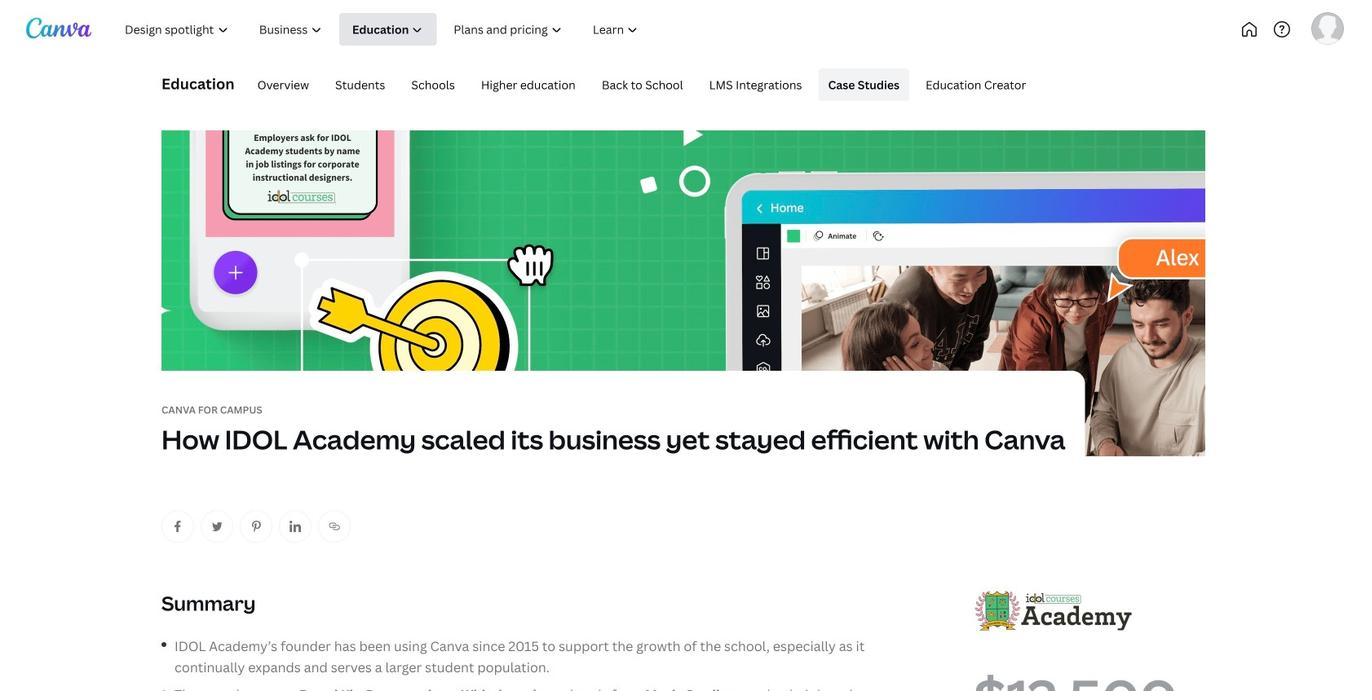 Task type: locate. For each thing, give the bounding box(es) containing it.
top level navigation element
[[111, 13, 708, 46]]

menu bar
[[241, 69, 1036, 101]]



Task type: vqa. For each thing, say whether or not it's contained in the screenshot.
THE to the right
no



